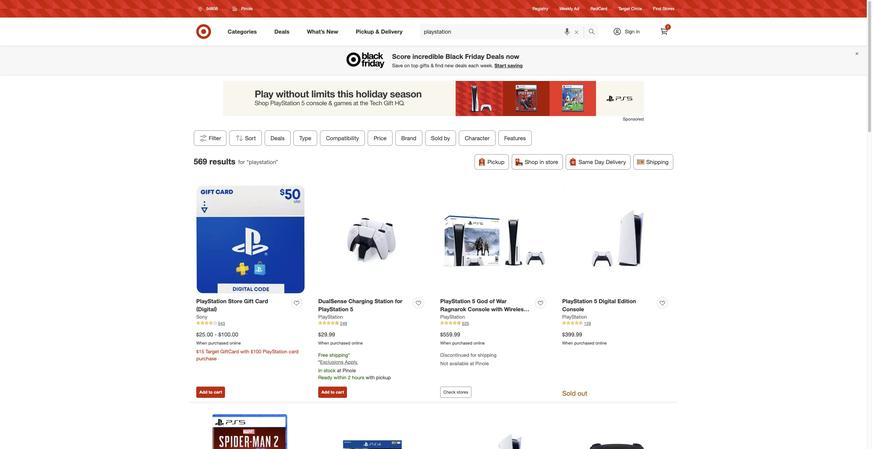 Task type: vqa. For each thing, say whether or not it's contained in the screenshot.
take
no



Task type: locate. For each thing, give the bounding box(es) containing it.
in right sign
[[636, 28, 640, 34]]

online for $399.99
[[596, 340, 607, 346]]

at inside free shipping * * exclusions apply. in stock at  pinole ready within 2 hours with pickup
[[337, 368, 341, 374]]

deals left "what's"
[[274, 28, 290, 35]]

2 horizontal spatial pinole
[[476, 361, 489, 367]]

0 horizontal spatial at
[[337, 368, 341, 374]]

0 vertical spatial at
[[470, 361, 474, 367]]

0 horizontal spatial sold
[[431, 135, 443, 142]]

0 horizontal spatial in
[[540, 159, 544, 166]]

5 for god
[[472, 298, 475, 305]]

when down $559.99
[[440, 340, 451, 346]]

sign in link
[[607, 24, 651, 39]]

pinole up 2
[[343, 368, 356, 374]]

results
[[209, 156, 236, 166]]

2 horizontal spatial playstation link
[[562, 313, 587, 320]]

1 to from the left
[[209, 390, 213, 395]]

0 horizontal spatial &
[[376, 28, 380, 35]]

playstation 4 console - call of duty modern warfare ii bundle image
[[318, 409, 427, 449], [318, 409, 427, 449]]

purchased up discontinued
[[453, 340, 473, 346]]

circle
[[631, 6, 642, 11]]

ragnarok
[[440, 306, 466, 313]]

to down ready
[[331, 390, 335, 395]]

in left store
[[540, 159, 544, 166]]

&
[[376, 28, 380, 35], [431, 62, 434, 68]]

deals up start
[[487, 52, 504, 60]]

5 inside playstation 5 god of war ragnarok console with wireless controller
[[472, 298, 475, 305]]

3 purchased from the left
[[453, 340, 473, 346]]

when inside $399.99 when purchased online
[[562, 340, 573, 346]]

playstation
[[196, 298, 227, 305], [440, 298, 471, 305], [562, 298, 593, 305], [318, 306, 349, 313], [318, 314, 343, 320], [440, 314, 465, 320], [562, 314, 587, 320], [263, 348, 288, 354]]

sign
[[625, 28, 635, 34]]

add to cart button for -
[[196, 387, 225, 398]]

$25.00 - $100.00 when purchased online $15 target giftcard with $100 playstation card purchase
[[196, 331, 299, 361]]

god
[[477, 298, 488, 305]]

weekly ad link
[[560, 6, 580, 12]]

2 when from the left
[[318, 340, 329, 346]]

target circle
[[619, 6, 642, 11]]

what's new
[[307, 28, 338, 35]]

1 horizontal spatial add
[[322, 390, 330, 395]]

0 horizontal spatial pinole
[[241, 6, 253, 11]]

in inside button
[[540, 159, 544, 166]]

deals right the sort
[[270, 135, 285, 142]]

when up $15
[[196, 340, 207, 346]]

playstation inside playstation 5 god of war ragnarok console with wireless controller
[[440, 298, 471, 305]]

playstation inside 'dualsense charging station for playstation 5'
[[318, 306, 349, 313]]

1 purchased from the left
[[208, 340, 228, 346]]

playstation for dualsense charging station for playstation 5's playstation link
[[318, 314, 343, 320]]

with
[[491, 306, 503, 313], [240, 348, 249, 354], [366, 375, 375, 381]]

2 horizontal spatial with
[[491, 306, 503, 313]]

console up 129 in the bottom of the page
[[562, 306, 584, 313]]

pickup right new
[[356, 28, 374, 35]]

0 vertical spatial sold
[[431, 135, 443, 142]]

1 horizontal spatial to
[[331, 390, 335, 395]]

pinole right available
[[476, 361, 489, 367]]

add to cart for -
[[200, 390, 222, 395]]

find
[[654, 6, 662, 11]]

day
[[595, 159, 605, 166]]

shop in store
[[525, 159, 559, 166]]

2 console from the left
[[562, 306, 584, 313]]

target
[[619, 6, 630, 11], [206, 348, 219, 354]]

0 vertical spatial delivery
[[381, 28, 403, 35]]

deals
[[274, 28, 290, 35], [487, 52, 504, 60], [270, 135, 285, 142]]

shipping
[[647, 159, 669, 166]]

1 vertical spatial with
[[240, 348, 249, 354]]

1 horizontal spatial target
[[619, 6, 630, 11]]

sold for sold out
[[562, 389, 576, 397]]

add to cart
[[200, 390, 222, 395], [322, 390, 344, 395]]

playstation 5 digital edition console image
[[562, 185, 671, 293], [562, 185, 671, 293]]

shipping button
[[634, 154, 673, 170]]

1 vertical spatial for
[[395, 298, 403, 305]]

1 horizontal spatial in
[[636, 28, 640, 34]]

5 inside playstation 5 digital edition console
[[594, 298, 597, 305]]

with inside free shipping * * exclusions apply. in stock at  pinole ready within 2 hours with pickup
[[366, 375, 375, 381]]

2
[[348, 375, 351, 381]]

registry link
[[533, 6, 548, 12]]

when down the '$399.99' on the bottom right of page
[[562, 340, 573, 346]]

new
[[327, 28, 338, 35]]

1 horizontal spatial with
[[366, 375, 375, 381]]

playstation link
[[318, 313, 343, 320], [440, 313, 465, 320], [562, 313, 587, 320]]

to for -
[[209, 390, 213, 395]]

add to cart button down 'within'
[[318, 387, 347, 398]]

features
[[504, 135, 526, 142]]

in for sign
[[636, 28, 640, 34]]

delivery up "score"
[[381, 28, 403, 35]]

2 vertical spatial with
[[366, 375, 375, 381]]

0 horizontal spatial playstation link
[[318, 313, 343, 320]]

purchased inside $25.00 - $100.00 when purchased online $15 target giftcard with $100 playstation card purchase
[[208, 340, 228, 346]]

playstation link up 249
[[318, 313, 343, 320]]

playstation inside playstation 5 digital edition console
[[562, 298, 593, 305]]

add to cart button down purchase
[[196, 387, 225, 398]]

playstation 5 god of war ragnarok console with wireless controller
[[440, 298, 527, 321]]

pickup button
[[475, 154, 509, 170]]

search button
[[585, 24, 602, 41]]

type button
[[293, 131, 317, 146]]

4 when from the left
[[562, 340, 573, 346]]

1 horizontal spatial *
[[348, 352, 350, 358]]

0 horizontal spatial delivery
[[381, 28, 403, 35]]

playstation link down "ragnarok"
[[440, 313, 465, 320]]

2 online from the left
[[352, 340, 363, 346]]

1 horizontal spatial delivery
[[606, 159, 626, 166]]

129 link
[[562, 320, 671, 327]]

2 purchased from the left
[[331, 340, 351, 346]]

1 when from the left
[[196, 340, 207, 346]]

0 vertical spatial in
[[636, 28, 640, 34]]

1 add from the left
[[200, 390, 208, 395]]

1 vertical spatial pinole
[[476, 361, 489, 367]]

add for when
[[322, 390, 330, 395]]

2 add to cart from the left
[[322, 390, 344, 395]]

search
[[585, 29, 602, 36]]

stores
[[457, 390, 469, 395]]

shipping
[[330, 352, 348, 358], [478, 352, 497, 358]]

add down ready
[[322, 390, 330, 395]]

1 horizontal spatial cart
[[336, 390, 344, 395]]

target up purchase
[[206, 348, 219, 354]]

0 horizontal spatial to
[[209, 390, 213, 395]]

dualsense charging station for playstation 5 link
[[318, 297, 410, 313]]

online up giftcard
[[230, 340, 241, 346]]

playstation store gift card (digital)
[[196, 298, 268, 313]]

add to cart button for when
[[318, 387, 347, 398]]

target inside $25.00 - $100.00 when purchased online $15 target giftcard with $100 playstation card purchase
[[206, 348, 219, 354]]

1 cart from the left
[[214, 390, 222, 395]]

& inside pickup & delivery link
[[376, 28, 380, 35]]

online up apply. in the bottom left of the page
[[352, 340, 363, 346]]

1 horizontal spatial &
[[431, 62, 434, 68]]

7 link
[[657, 24, 672, 39]]

with right hours
[[366, 375, 375, 381]]

with down war
[[491, 306, 503, 313]]

character
[[465, 135, 490, 142]]

2 cart from the left
[[336, 390, 344, 395]]

0 vertical spatial *
[[348, 352, 350, 358]]

1 add to cart button from the left
[[196, 387, 225, 398]]

5 left digital
[[594, 298, 597, 305]]

ad
[[574, 6, 580, 11]]

1 horizontal spatial console
[[562, 306, 584, 313]]

purchased down -
[[208, 340, 228, 346]]

2 vertical spatial deals
[[270, 135, 285, 142]]

1 vertical spatial &
[[431, 62, 434, 68]]

out
[[578, 389, 588, 397]]

1 vertical spatial sold
[[562, 389, 576, 397]]

purchased inside $559.99 when purchased online
[[453, 340, 473, 346]]

$559.99 when purchased online
[[440, 331, 485, 346]]

purchased inside $399.99 when purchased online
[[575, 340, 595, 346]]

pickup inside button
[[488, 159, 505, 166]]

1 horizontal spatial add to cart
[[322, 390, 344, 395]]

0 horizontal spatial with
[[240, 348, 249, 354]]

pinole button
[[228, 2, 257, 15]]

1 horizontal spatial shipping
[[478, 352, 497, 358]]

score
[[392, 52, 411, 60]]

1 vertical spatial in
[[540, 159, 544, 166]]

sold out
[[562, 389, 588, 397]]

delivery right day
[[606, 159, 626, 166]]

purchased for $559.99
[[453, 340, 473, 346]]

4 online from the left
[[596, 340, 607, 346]]

1 horizontal spatial 5
[[472, 298, 475, 305]]

playstation for playstation 5 digital edition console
[[562, 298, 593, 305]]

4 purchased from the left
[[575, 340, 595, 346]]

add down purchase
[[200, 390, 208, 395]]

pinole inside free shipping * * exclusions apply. in stock at  pinole ready within 2 hours with pickup
[[343, 368, 356, 374]]

in
[[636, 28, 640, 34], [540, 159, 544, 166]]

to for when
[[331, 390, 335, 395]]

0 horizontal spatial 5
[[350, 306, 353, 313]]

sold
[[431, 135, 443, 142], [562, 389, 576, 397]]

1 vertical spatial deals
[[487, 52, 504, 60]]

2 horizontal spatial for
[[471, 352, 477, 358]]

with left $100
[[240, 348, 249, 354]]

*
[[348, 352, 350, 358], [318, 359, 320, 365]]

online inside $559.99 when purchased online
[[474, 340, 485, 346]]

sponsored
[[623, 116, 644, 122]]

2 add to cart button from the left
[[318, 387, 347, 398]]

1 horizontal spatial sold
[[562, 389, 576, 397]]

1 horizontal spatial at
[[470, 361, 474, 367]]

playstation 5 digital edition console
[[562, 298, 636, 313]]

0 vertical spatial deals
[[274, 28, 290, 35]]

3 playstation link from the left
[[562, 313, 587, 320]]

1 horizontal spatial pinole
[[343, 368, 356, 374]]

1 add to cart from the left
[[200, 390, 222, 395]]

for right discontinued
[[471, 352, 477, 358]]

sold inside button
[[431, 135, 443, 142]]

to down purchase
[[209, 390, 213, 395]]

online for $29.99
[[352, 340, 363, 346]]

playstation 5 console image
[[440, 409, 549, 449], [440, 409, 549, 449]]

0 vertical spatial with
[[491, 306, 503, 313]]

0 horizontal spatial add
[[200, 390, 208, 395]]

5 down charging
[[350, 306, 353, 313]]

online up discontinued for shipping not available at pinole
[[474, 340, 485, 346]]

add to cart down 'within'
[[322, 390, 344, 395]]

purchased for $399.99
[[575, 340, 595, 346]]

sold out element
[[562, 388, 588, 398]]

playstation store gift card (digital) link
[[196, 297, 288, 313]]

0 horizontal spatial shipping
[[330, 352, 348, 358]]

same day delivery
[[579, 159, 626, 166]]

0 vertical spatial pinole
[[241, 6, 253, 11]]

1 shipping from the left
[[330, 352, 348, 358]]

online inside the '$29.99 when purchased online'
[[352, 340, 363, 346]]

1 console from the left
[[468, 306, 490, 313]]

sony
[[196, 314, 207, 320]]

playstation 5 god of war ragnarok console with wireless controller image
[[440, 185, 549, 293], [440, 185, 549, 293]]

store
[[546, 159, 559, 166]]

5 inside 'dualsense charging station for playstation 5'
[[350, 306, 353, 313]]

target circle link
[[619, 6, 642, 12]]

same day delivery button
[[566, 154, 631, 170]]

1 horizontal spatial add to cart button
[[318, 387, 347, 398]]

console down the god
[[468, 306, 490, 313]]

0 vertical spatial pickup
[[356, 28, 374, 35]]

1 vertical spatial delivery
[[606, 159, 626, 166]]

top
[[411, 62, 419, 68]]

pinole up categories link
[[241, 6, 253, 11]]

when down $29.99 at the bottom
[[318, 340, 329, 346]]

0 vertical spatial target
[[619, 6, 630, 11]]

0 horizontal spatial pickup
[[356, 28, 374, 35]]

advertisement region
[[223, 81, 644, 116]]

pickup down features button
[[488, 159, 505, 166]]

find stores
[[654, 6, 675, 11]]

1 vertical spatial *
[[318, 359, 320, 365]]

1 horizontal spatial pickup
[[488, 159, 505, 166]]

1 vertical spatial target
[[206, 348, 219, 354]]

0 vertical spatial &
[[376, 28, 380, 35]]

cart
[[214, 390, 222, 395], [336, 390, 344, 395]]

2 add from the left
[[322, 390, 330, 395]]

for inside 'dualsense charging station for playstation 5'
[[395, 298, 403, 305]]

dualsense wireless controller for playstation 5 image
[[562, 409, 671, 449], [562, 409, 671, 449]]

redcard
[[591, 6, 608, 11]]

playstation link for dualsense charging station for playstation 5
[[318, 313, 343, 320]]

5 left the god
[[472, 298, 475, 305]]

registry
[[533, 6, 548, 11]]

playstation link up 129 in the bottom of the page
[[562, 313, 587, 320]]

1 vertical spatial at
[[337, 368, 341, 374]]

online inside $399.99 when purchased online
[[596, 340, 607, 346]]

delivery inside button
[[606, 159, 626, 166]]

shipping down $559.99 when purchased online
[[478, 352, 497, 358]]

2 vertical spatial for
[[471, 352, 477, 358]]

0 vertical spatial for
[[238, 158, 245, 165]]

0 horizontal spatial cart
[[214, 390, 222, 395]]

when inside $559.99 when purchased online
[[440, 340, 451, 346]]

sold left by
[[431, 135, 443, 142]]

& inside score incredible black friday deals now save on top gifts & find new deals each week. start saving
[[431, 62, 434, 68]]

1 vertical spatial pickup
[[488, 159, 505, 166]]

1 playstation link from the left
[[318, 313, 343, 320]]

1 horizontal spatial playstation link
[[440, 313, 465, 320]]

3 online from the left
[[474, 340, 485, 346]]

purchased down the '$399.99' on the bottom right of page
[[575, 340, 595, 346]]

for right station
[[395, 298, 403, 305]]

when inside the '$29.99 when purchased online'
[[318, 340, 329, 346]]

(digital)
[[196, 306, 217, 313]]

0 horizontal spatial add to cart button
[[196, 387, 225, 398]]

for inside the 569 results for "playstation"
[[238, 158, 245, 165]]

pinole inside discontinued for shipping not available at pinole
[[476, 361, 489, 367]]

deals for deals link
[[274, 28, 290, 35]]

playstation inside playstation store gift card (digital)
[[196, 298, 227, 305]]

dualsense charging station for playstation 5 image
[[318, 185, 427, 293], [318, 185, 427, 293]]

2 shipping from the left
[[478, 352, 497, 358]]

2 vertical spatial pinole
[[343, 368, 356, 374]]

sold for sold by
[[431, 135, 443, 142]]

purchased down $29.99 at the bottom
[[331, 340, 351, 346]]

* up apply. in the bottom left of the page
[[348, 352, 350, 358]]

shipping up exclusions apply. link
[[330, 352, 348, 358]]

purchased inside the '$29.99 when purchased online'
[[331, 340, 351, 346]]

2 to from the left
[[331, 390, 335, 395]]

target inside target circle link
[[619, 6, 630, 11]]

discontinued
[[440, 352, 469, 358]]

add to cart down purchase
[[200, 390, 222, 395]]

1 horizontal spatial for
[[395, 298, 403, 305]]

delivery for same day delivery
[[606, 159, 626, 166]]

for right results
[[238, 158, 245, 165]]

0 horizontal spatial add to cart
[[200, 390, 222, 395]]

3 when from the left
[[440, 340, 451, 346]]

black
[[446, 52, 463, 60]]

deals inside button
[[270, 135, 285, 142]]

add to cart for when
[[322, 390, 344, 395]]

marvel's spider-man 2 standard edition - playstation 5 image
[[196, 409, 305, 449], [196, 409, 305, 449]]

console inside playstation 5 digital edition console
[[562, 306, 584, 313]]

charging
[[349, 298, 373, 305]]

compatibility
[[326, 135, 359, 142]]

sold left out
[[562, 389, 576, 397]]

0 horizontal spatial console
[[468, 306, 490, 313]]

1 online from the left
[[230, 340, 241, 346]]

at up 'within'
[[337, 368, 341, 374]]

0 horizontal spatial for
[[238, 158, 245, 165]]

2 playstation link from the left
[[440, 313, 465, 320]]

sort
[[245, 135, 256, 142]]

2 horizontal spatial 5
[[594, 298, 597, 305]]

cart for $100.00
[[214, 390, 222, 395]]

at right available
[[470, 361, 474, 367]]

target left the circle
[[619, 6, 630, 11]]

playstation inside $25.00 - $100.00 when purchased online $15 target giftcard with $100 playstation card purchase
[[263, 348, 288, 354]]

within
[[334, 375, 347, 381]]

incredible
[[413, 52, 444, 60]]

at
[[470, 361, 474, 367], [337, 368, 341, 374]]

0 horizontal spatial target
[[206, 348, 219, 354]]

in for shop
[[540, 159, 544, 166]]

save
[[392, 62, 403, 68]]

online down 129 "link" at bottom
[[596, 340, 607, 346]]

* down free
[[318, 359, 320, 365]]



Task type: describe. For each thing, give the bounding box(es) containing it.
price button
[[368, 131, 393, 146]]

check stores
[[444, 390, 469, 395]]

playstation for playstation link related to playstation 5 god of war ragnarok console with wireless controller
[[440, 314, 465, 320]]

deals link
[[269, 24, 298, 39]]

pinole inside dropdown button
[[241, 6, 253, 11]]

gifts
[[420, 62, 429, 68]]

shop in store button
[[512, 154, 563, 170]]

543
[[218, 321, 225, 326]]

what's new link
[[301, 24, 347, 39]]

check stores button
[[440, 387, 472, 398]]

when inside $25.00 - $100.00 when purchased online $15 target giftcard with $100 playstation card purchase
[[196, 340, 207, 346]]

What can we help you find? suggestions appear below search field
[[420, 24, 590, 39]]

find
[[435, 62, 443, 68]]

check
[[444, 390, 456, 395]]

playstation link for playstation 5 god of war ragnarok console with wireless controller
[[440, 313, 465, 320]]

features button
[[498, 131, 532, 146]]

shipping inside free shipping * * exclusions apply. in stock at  pinole ready within 2 hours with pickup
[[330, 352, 348, 358]]

on
[[404, 62, 410, 68]]

new
[[445, 62, 454, 68]]

hours
[[352, 375, 365, 381]]

gift
[[244, 298, 254, 305]]

sign in
[[625, 28, 640, 34]]

at inside discontinued for shipping not available at pinole
[[470, 361, 474, 367]]

filter button
[[194, 131, 226, 146]]

brand
[[401, 135, 416, 142]]

find stores link
[[654, 6, 675, 12]]

$100
[[251, 348, 261, 354]]

price
[[374, 135, 387, 142]]

score incredible black friday deals now save on top gifts & find new deals each week. start saving
[[392, 52, 523, 68]]

with inside playstation 5 god of war ragnarok console with wireless controller
[[491, 306, 503, 313]]

pickup for pickup & delivery
[[356, 28, 374, 35]]

edition
[[618, 298, 636, 305]]

delivery for pickup & delivery
[[381, 28, 403, 35]]

free
[[318, 352, 328, 358]]

dualsense
[[318, 298, 347, 305]]

each
[[468, 62, 479, 68]]

in
[[318, 368, 322, 374]]

shipping inside discontinued for shipping not available at pinole
[[478, 352, 497, 358]]

playstation for playstation 5 god of war ragnarok console with wireless controller
[[440, 298, 471, 305]]

when for $559.99
[[440, 340, 451, 346]]

when for $29.99
[[318, 340, 329, 346]]

$559.99
[[440, 331, 460, 338]]

525 link
[[440, 320, 549, 327]]

playstation for playstation store gift card (digital)
[[196, 298, 227, 305]]

not
[[440, 361, 448, 367]]

pickup & delivery link
[[350, 24, 412, 39]]

controller
[[440, 314, 467, 321]]

playstation for playstation link for playstation 5 digital edition console
[[562, 314, 587, 320]]

playstation 5 god of war ragnarok console with wireless controller link
[[440, 297, 532, 321]]

of
[[490, 298, 495, 305]]

console inside playstation 5 god of war ragnarok console with wireless controller
[[468, 306, 490, 313]]

pickup
[[376, 375, 391, 381]]

digital
[[599, 298, 616, 305]]

playstation link for playstation 5 digital edition console
[[562, 313, 587, 320]]

deals button
[[265, 131, 291, 146]]

ready
[[318, 375, 332, 381]]

now
[[506, 52, 520, 60]]

discontinued for shipping not available at pinole
[[440, 352, 497, 367]]

compatibility button
[[320, 131, 365, 146]]

$25.00
[[196, 331, 213, 338]]

add for -
[[200, 390, 208, 395]]

available
[[450, 361, 469, 367]]

sort button
[[229, 131, 262, 146]]

station
[[375, 298, 394, 305]]

war
[[496, 298, 507, 305]]

what's
[[307, 28, 325, 35]]

online for $559.99
[[474, 340, 485, 346]]

free shipping * * exclusions apply. in stock at  pinole ready within 2 hours with pickup
[[318, 352, 391, 381]]

playstation store gift card (digital) image
[[196, 185, 305, 293]]

categories
[[228, 28, 257, 35]]

deals
[[455, 62, 467, 68]]

when for $399.99
[[562, 340, 573, 346]]

character button
[[459, 131, 496, 146]]

deals inside score incredible black friday deals now save on top gifts & find new deals each week. start saving
[[487, 52, 504, 60]]

purchased for $29.99
[[331, 340, 351, 346]]

playstation 5 digital edition console link
[[562, 297, 654, 313]]

deals for deals button
[[270, 135, 285, 142]]

525
[[462, 321, 469, 326]]

sold by
[[431, 135, 450, 142]]

start
[[495, 62, 506, 68]]

exclusions apply. link
[[320, 359, 358, 365]]

0 horizontal spatial *
[[318, 359, 320, 365]]

$29.99 when purchased online
[[318, 331, 363, 346]]

pickup & delivery
[[356, 28, 403, 35]]

5 for digital
[[594, 298, 597, 305]]

569 results for "playstation"
[[194, 156, 278, 166]]

by
[[444, 135, 450, 142]]

$29.99
[[318, 331, 335, 338]]

249
[[340, 321, 347, 326]]

with inside $25.00 - $100.00 when purchased online $15 target giftcard with $100 playstation card purchase
[[240, 348, 249, 354]]

pickup for pickup
[[488, 159, 505, 166]]

store
[[228, 298, 243, 305]]

for inside discontinued for shipping not available at pinole
[[471, 352, 477, 358]]

$399.99
[[562, 331, 582, 338]]

online inside $25.00 - $100.00 when purchased online $15 target giftcard with $100 playstation card purchase
[[230, 340, 241, 346]]

94806 button
[[194, 2, 225, 15]]

dualsense charging station for playstation 5
[[318, 298, 403, 313]]

94806
[[206, 6, 218, 11]]

129
[[584, 321, 591, 326]]

card
[[289, 348, 299, 354]]

-
[[215, 331, 217, 338]]

weekly ad
[[560, 6, 580, 11]]

cart for purchased
[[336, 390, 344, 395]]

wireless
[[504, 306, 527, 313]]



